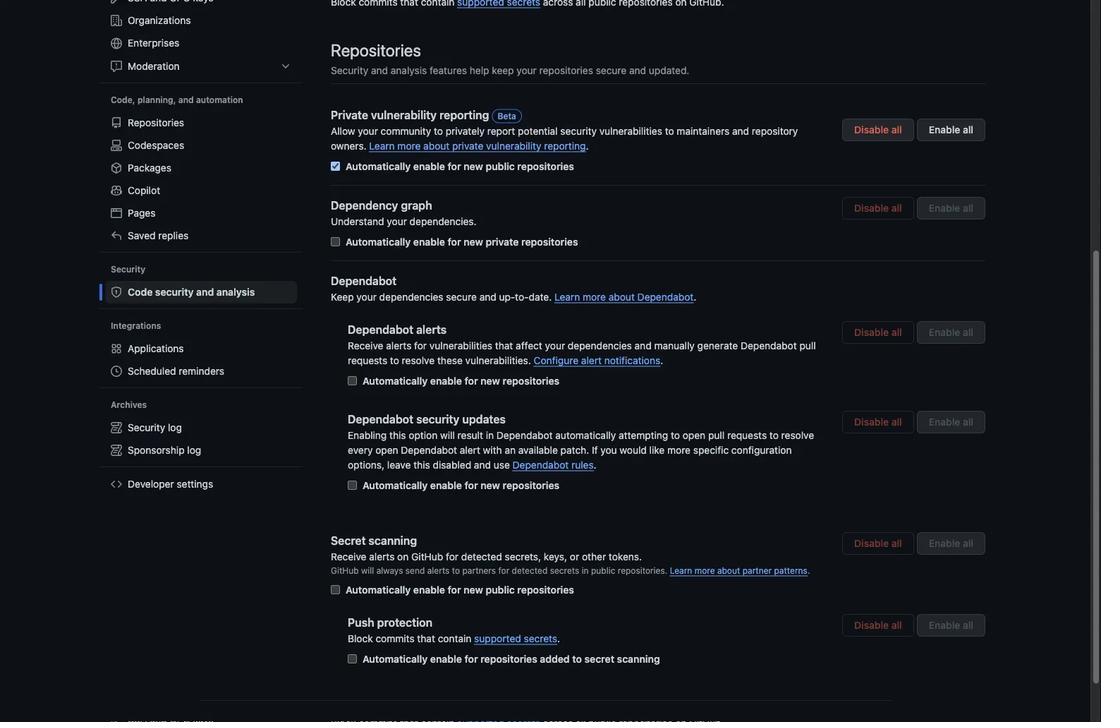 Task type: vqa. For each thing, say whether or not it's contained in the screenshot.
bottom requests
yes



Task type: locate. For each thing, give the bounding box(es) containing it.
all for enable all button related to push protection
[[963, 619, 974, 631]]

0 vertical spatial that
[[495, 340, 513, 351]]

3 enable all from the top
[[929, 326, 974, 338]]

0 vertical spatial github
[[412, 551, 444, 562]]

repositories security and analysis features help keep your repositories secure and updated.
[[331, 40, 690, 76]]

automatically for secret scanning
[[346, 584, 411, 595]]

features
[[430, 64, 467, 76]]

6 disable all button from the top
[[843, 614, 915, 637]]

your down private
[[358, 125, 378, 137]]

security log
[[128, 422, 182, 433]]

disable for dependency graph
[[855, 202, 889, 214]]

log image up code image
[[111, 445, 122, 456]]

1 vertical spatial analysis
[[217, 286, 255, 298]]

maintainers
[[677, 125, 730, 137]]

0 horizontal spatial alert
[[460, 444, 481, 456]]

code, planning, and automation list
[[105, 112, 297, 247]]

resolve inside receive alerts for vulnerabilities that affect your dependencies and manually generate dependabot pull requests to resolve these vulnerabilities.
[[402, 354, 435, 366]]

5 disable all from the top
[[855, 538, 903, 549]]

codespaces
[[128, 139, 184, 151]]

more left partner
[[695, 565, 715, 575]]

1 vertical spatial alert
[[460, 444, 481, 456]]

enable down these on the left
[[430, 375, 462, 386]]

disable all button for push protection
[[843, 614, 915, 637]]

0 vertical spatial detected
[[462, 551, 502, 562]]

enable all button for dependabot security updates
[[917, 411, 986, 433]]

0 horizontal spatial requests
[[348, 354, 388, 366]]

0 horizontal spatial will
[[361, 565, 374, 575]]

security
[[331, 64, 369, 76], [111, 264, 146, 274], [128, 422, 165, 433]]

repositories for repositories
[[128, 117, 184, 128]]

2 disable all from the top
[[855, 202, 903, 214]]

globe image
[[111, 38, 122, 49]]

apps image
[[111, 343, 122, 354]]

dependencies inside receive alerts for vulnerabilities that affect your dependencies and manually generate dependabot pull requests to resolve these vulnerabilities.
[[568, 340, 632, 351]]

0 vertical spatial private
[[453, 140, 484, 151]]

code image
[[111, 479, 122, 490]]

1 enable from the top
[[929, 124, 961, 136]]

1 automatically enable for new public repositories from the top
[[346, 160, 575, 172]]

to
[[434, 125, 443, 137], [665, 125, 675, 137], [390, 354, 399, 366], [671, 429, 680, 441], [770, 429, 779, 441], [452, 565, 460, 575], [573, 653, 582, 665]]

repositories inside repositories security and analysis features help keep your repositories secure and updated.
[[540, 64, 594, 76]]

your inside allow your community to privately report potential security vulnerabilities to maintainers and repository owners.
[[358, 125, 378, 137]]

5 enable from the top
[[929, 538, 961, 549]]

pages
[[128, 207, 156, 219]]

organizations link
[[105, 9, 297, 32]]

automatically for dependency graph
[[346, 236, 411, 247]]

detected up partners
[[462, 551, 502, 562]]

leave
[[387, 459, 411, 470]]

new for private vulnerability reporting
[[464, 160, 483, 172]]

requests inside enabling this option will result in dependabot automatically attempting to open pull requests to resolve every open dependabot alert with an available patch.             if you would like more specific configuration options, leave this disabled and use
[[728, 429, 767, 441]]

1 vertical spatial automatically enable for new repositories
[[363, 479, 560, 491]]

vulnerabilities.
[[466, 354, 531, 366]]

automatically down commits
[[363, 653, 428, 665]]

1 horizontal spatial vulnerabilities
[[600, 125, 663, 137]]

1 disable from the top
[[855, 124, 889, 136]]

repositories
[[540, 64, 594, 76], [518, 160, 575, 172], [522, 236, 579, 247], [503, 375, 560, 386], [503, 479, 560, 491], [518, 584, 575, 595], [481, 653, 538, 665]]

Automatically enable for new repositories checkbox
[[348, 376, 357, 385], [348, 481, 357, 490]]

with
[[483, 444, 502, 456]]

0 vertical spatial public
[[486, 160, 515, 172]]

1 vertical spatial detected
[[512, 565, 548, 575]]

enable for push protection
[[929, 619, 961, 631]]

0 vertical spatial security
[[561, 125, 597, 137]]

dependabot
[[331, 274, 397, 288], [638, 291, 694, 302], [348, 323, 414, 336], [741, 340, 797, 351], [348, 413, 414, 426], [497, 429, 553, 441], [401, 444, 457, 456], [513, 459, 569, 470]]

2 enable all from the top
[[929, 202, 974, 214]]

alerts inside receive alerts for vulnerabilities that affect your dependencies and manually generate dependabot pull requests to resolve these vulnerabilities.
[[386, 340, 412, 351]]

repositories down allow your community to privately report potential security vulnerabilities to maintainers and repository owners. on the top
[[518, 160, 575, 172]]

1 vertical spatial open
[[376, 444, 399, 456]]

1 horizontal spatial will
[[441, 429, 455, 441]]

automatically up dependabot security updates
[[363, 375, 428, 386]]

0 horizontal spatial reporting
[[440, 108, 489, 122]]

supported secrets link
[[474, 632, 558, 644]]

for right on
[[446, 551, 459, 562]]

new down vulnerabilities.
[[481, 375, 500, 386]]

secure inside repositories security and analysis features help keep your repositories secure and updated.
[[596, 64, 627, 76]]

Automatically enable for new private repositories checkbox
[[331, 237, 340, 246]]

more right "like"
[[668, 444, 691, 456]]

1 vertical spatial learn
[[555, 291, 580, 302]]

generate
[[698, 340, 738, 351]]

1 vertical spatial that
[[417, 632, 435, 644]]

2 enable from the top
[[929, 202, 961, 214]]

2 enable all button from the top
[[917, 197, 986, 220]]

repositories down supported secrets 'link'
[[481, 653, 538, 665]]

learn inside dependabot keep your dependencies secure and up-to-date. learn more about dependabot .
[[555, 291, 580, 302]]

1 disable all button from the top
[[843, 119, 915, 141]]

open up leave in the bottom of the page
[[376, 444, 399, 456]]

1 enable all button from the top
[[917, 119, 986, 141]]

that inside push protection block commits that contain supported secrets .
[[417, 632, 435, 644]]

2 disable all button from the top
[[843, 197, 915, 220]]

0 horizontal spatial in
[[486, 429, 494, 441]]

security for code security and analysis
[[155, 286, 194, 298]]

disable all for secret scanning
[[855, 538, 903, 549]]

1 vertical spatial vulnerabilities
[[430, 340, 493, 351]]

for up push protection block commits that contain supported secrets . at the bottom of the page
[[448, 584, 461, 595]]

that up vulnerabilities.
[[495, 340, 513, 351]]

1 automatically enable for new repositories checkbox from the top
[[348, 376, 357, 385]]

and inside enabling this option will result in dependabot automatically attempting to open pull requests to resolve every open dependabot alert with an available patch.             if you would like more specific configuration options, leave this disabled and use
[[474, 459, 491, 470]]

all for enable all button for secret scanning
[[963, 538, 974, 549]]

secrets up added
[[524, 632, 558, 644]]

dependencies up dependabot alerts
[[380, 291, 444, 302]]

4 disable all from the top
[[855, 416, 903, 428]]

log for security log
[[168, 422, 182, 433]]

0 horizontal spatial scanning
[[369, 534, 417, 547]]

more right date.
[[583, 291, 606, 302]]

2 automatically enable for new public repositories from the top
[[346, 584, 575, 595]]

secrets
[[550, 565, 580, 575], [524, 632, 558, 644]]

0 horizontal spatial this
[[390, 429, 406, 441]]

1 horizontal spatial in
[[582, 565, 589, 575]]

enable for private vulnerability reporting
[[929, 124, 961, 136]]

vulnerabilities inside receive alerts for vulnerabilities that affect your dependencies and manually generate dependabot pull requests to resolve these vulnerabilities.
[[430, 340, 493, 351]]

manually
[[655, 340, 695, 351]]

6 enable from the top
[[929, 619, 961, 631]]

about inside secret scanning receive alerts on github for detected secrets, keys, or other tokens. github will always send alerts to partners for detected secrets in public repositories. learn more about partner patterns .
[[718, 565, 741, 575]]

dependencies inside dependabot keep your dependencies secure and up-to-date. learn more about dependabot .
[[380, 291, 444, 302]]

1 horizontal spatial pull
[[800, 340, 816, 351]]

your inside dependency graph understand your dependencies.
[[387, 215, 407, 227]]

1 horizontal spatial analysis
[[391, 64, 427, 76]]

4 enable all button from the top
[[917, 411, 986, 433]]

analysis down saved replies link
[[217, 286, 255, 298]]

1 vertical spatial this
[[414, 459, 430, 470]]

protection
[[377, 616, 433, 629]]

archives
[[111, 400, 147, 410]]

in down other
[[582, 565, 589, 575]]

0 vertical spatial analysis
[[391, 64, 427, 76]]

key image
[[111, 0, 122, 4]]

1 vertical spatial automatically enable for new public repositories
[[346, 584, 575, 595]]

more down 'community'
[[398, 140, 421, 151]]

github up automatically enable for new public repositories option
[[331, 565, 359, 575]]

log image down archives
[[111, 422, 122, 433]]

disable all for dependency graph
[[855, 202, 903, 214]]

open up specific
[[683, 429, 706, 441]]

will left result
[[441, 429, 455, 441]]

dependency
[[331, 199, 398, 212]]

supported
[[474, 632, 521, 644]]

for inside receive alerts for vulnerabilities that affect your dependencies and manually generate dependabot pull requests to resolve these vulnerabilities.
[[414, 340, 427, 351]]

0 vertical spatial security
[[331, 64, 369, 76]]

resolve inside enabling this option will result in dependabot automatically attempting to open pull requests to resolve every open dependabot alert with an available patch.             if you would like more specific configuration options, leave this disabled and use
[[782, 429, 815, 441]]

enable all button for dependabot alerts
[[917, 321, 986, 344]]

secrets,
[[505, 551, 541, 562]]

developer settings link
[[105, 473, 297, 495]]

will left always
[[361, 565, 374, 575]]

enable all for dependabot security updates
[[929, 416, 974, 428]]

repo image
[[111, 117, 122, 128]]

scanning
[[369, 534, 417, 547], [617, 653, 660, 665]]

about down privately
[[424, 140, 450, 151]]

log down security log 'link'
[[187, 444, 201, 456]]

secret scanning receive alerts on github for detected secrets, keys, or other tokens. github will always send alerts to partners for detected secrets in public repositories. learn more about partner patterns .
[[331, 534, 811, 575]]

and up private vulnerability reporting beta
[[371, 64, 388, 76]]

enable
[[929, 124, 961, 136], [929, 202, 961, 214], [929, 326, 961, 338], [929, 416, 961, 428], [929, 538, 961, 549], [929, 619, 961, 631]]

alerts
[[417, 323, 447, 336], [386, 340, 412, 351], [369, 551, 395, 562], [428, 565, 450, 575]]

1 vertical spatial in
[[582, 565, 589, 575]]

0 vertical spatial automatically enable for new public repositories
[[346, 160, 575, 172]]

archives list
[[105, 416, 297, 462]]

security list
[[105, 281, 297, 304]]

disable all button for dependabot security updates
[[843, 411, 915, 433]]

4 disable from the top
[[855, 416, 889, 428]]

0 vertical spatial secrets
[[550, 565, 580, 575]]

sponsorship log link
[[105, 439, 297, 462]]

security up "sponsorship"
[[128, 422, 165, 433]]

log inside 'link'
[[168, 422, 182, 433]]

0 horizontal spatial security
[[155, 286, 194, 298]]

1 vertical spatial log image
[[111, 445, 122, 456]]

0 vertical spatial pull
[[800, 340, 816, 351]]

dependencies
[[380, 291, 444, 302], [568, 340, 632, 351]]

0 vertical spatial vulnerabilities
[[600, 125, 663, 137]]

enable for private vulnerability reporting
[[414, 160, 445, 172]]

saved replies
[[128, 230, 189, 241]]

analysis inside security list
[[217, 286, 255, 298]]

1 enable all from the top
[[929, 124, 974, 136]]

applications
[[128, 343, 184, 354]]

and inside allow your community to privately report potential security vulnerabilities to maintainers and repository owners.
[[733, 125, 750, 137]]

requests inside receive alerts for vulnerabilities that affect your dependencies and manually generate dependabot pull requests to resolve these vulnerabilities.
[[348, 354, 388, 366]]

to-
[[515, 291, 529, 302]]

learn right date.
[[555, 291, 580, 302]]

0 vertical spatial secure
[[596, 64, 627, 76]]

5 enable all from the top
[[929, 538, 974, 549]]

enable for secret scanning
[[929, 538, 961, 549]]

1 vertical spatial reporting
[[544, 140, 586, 151]]

developer settings
[[128, 478, 213, 490]]

0 horizontal spatial repositories
[[128, 117, 184, 128]]

more inside enabling this option will result in dependabot automatically attempting to open pull requests to resolve every open dependabot alert with an available patch.             if you would like more specific configuration options, leave this disabled and use
[[668, 444, 691, 456]]

log for sponsorship log
[[187, 444, 201, 456]]

0 horizontal spatial vulnerability
[[371, 108, 437, 122]]

1 automatically enable for new repositories from the top
[[363, 375, 560, 386]]

security right code
[[155, 286, 194, 298]]

1 vertical spatial secrets
[[524, 632, 558, 644]]

1 vertical spatial log
[[187, 444, 201, 456]]

1 vertical spatial receive
[[331, 551, 367, 562]]

0 vertical spatial receive
[[348, 340, 384, 351]]

1 vertical spatial repositories
[[128, 117, 184, 128]]

receive down "secret"
[[331, 551, 367, 562]]

enable down send
[[414, 584, 445, 595]]

1 horizontal spatial private
[[486, 236, 519, 247]]

learn down 'community'
[[369, 140, 395, 151]]

new
[[464, 160, 483, 172], [464, 236, 483, 247], [481, 375, 500, 386], [481, 479, 500, 491], [464, 584, 483, 595]]

3 disable from the top
[[855, 326, 889, 338]]

learn more about partner patterns link
[[670, 565, 808, 575]]

codespaces image
[[111, 140, 122, 151]]

private up dependabot keep your dependencies secure and up-to-date. learn more about dependabot .
[[486, 236, 519, 247]]

1 horizontal spatial about
[[609, 291, 635, 302]]

private
[[331, 108, 368, 122]]

4 enable from the top
[[929, 416, 961, 428]]

disable all button for dependency graph
[[843, 197, 915, 220]]

automatically for dependabot alerts
[[363, 375, 428, 386]]

configure alert notifications .
[[534, 354, 664, 366]]

reporting down potential
[[544, 140, 586, 151]]

browser image
[[111, 208, 122, 219]]

about inside dependabot keep your dependencies secure and up-to-date. learn more about dependabot .
[[609, 291, 635, 302]]

new down use
[[481, 479, 500, 491]]

learn right repositories.
[[670, 565, 693, 575]]

repositories up private
[[331, 40, 421, 60]]

security up shield lock image
[[111, 264, 146, 274]]

shield lock image
[[111, 287, 122, 298]]

automatically for private vulnerability reporting
[[346, 160, 411, 172]]

0 vertical spatial resolve
[[402, 354, 435, 366]]

1 horizontal spatial open
[[683, 429, 706, 441]]

3 enable from the top
[[929, 326, 961, 338]]

up-
[[499, 291, 515, 302]]

0 horizontal spatial that
[[417, 632, 435, 644]]

1 disable all from the top
[[855, 124, 903, 136]]

about
[[424, 140, 450, 151], [609, 291, 635, 302], [718, 565, 741, 575]]

vulnerability up 'community'
[[371, 108, 437, 122]]

repositories inside code, planning, and automation list
[[128, 117, 184, 128]]

access list
[[105, 0, 297, 78]]

alert
[[582, 354, 602, 366], [460, 444, 481, 456]]

log image inside 'link'
[[111, 422, 122, 433]]

3 enable all button from the top
[[917, 321, 986, 344]]

public down partners
[[486, 584, 515, 595]]

github
[[412, 551, 444, 562], [331, 565, 359, 575]]

for
[[448, 160, 461, 172], [448, 236, 461, 247], [414, 340, 427, 351], [465, 375, 478, 386], [465, 479, 478, 491], [446, 551, 459, 562], [499, 565, 510, 575], [448, 584, 461, 595], [465, 653, 478, 665]]

alert right configure
[[582, 354, 602, 366]]

dependabot up manually
[[638, 291, 694, 302]]

0 vertical spatial log
[[168, 422, 182, 433]]

. inside dependabot keep your dependencies secure and up-to-date. learn more about dependabot .
[[694, 291, 697, 302]]

1 horizontal spatial that
[[495, 340, 513, 351]]

and left up-
[[480, 291, 497, 302]]

disable for private vulnerability reporting
[[855, 124, 889, 136]]

log image
[[111, 422, 122, 433], [111, 445, 122, 456]]

0 horizontal spatial secure
[[446, 291, 477, 302]]

scheduled
[[128, 365, 176, 377]]

package image
[[111, 162, 122, 174]]

automatically
[[556, 429, 616, 441]]

1 log image from the top
[[111, 422, 122, 433]]

for down contain
[[465, 653, 478, 665]]

enable for dependency graph
[[414, 236, 445, 247]]

learn inside secret scanning receive alerts on github for detected secrets, keys, or other tokens. github will always send alerts to partners for detected secrets in public repositories. learn more about partner patterns .
[[670, 565, 693, 575]]

receive
[[348, 340, 384, 351], [331, 551, 367, 562]]

5 disable all button from the top
[[843, 532, 915, 555]]

pull inside enabling this option will result in dependabot automatically attempting to open pull requests to resolve every open dependabot alert with an available patch.             if you would like more specific configuration options, leave this disabled and use
[[709, 429, 725, 441]]

all for disable all 'button' corresponding to dependabot security updates
[[892, 416, 903, 428]]

packages
[[128, 162, 171, 174]]

this left 'option'
[[390, 429, 406, 441]]

6 enable all from the top
[[929, 619, 974, 631]]

disable for dependabot alerts
[[855, 326, 889, 338]]

1 horizontal spatial reporting
[[544, 140, 586, 151]]

disable all for dependabot alerts
[[855, 326, 903, 338]]

developer
[[128, 478, 174, 490]]

security up 'option'
[[417, 413, 460, 426]]

for for dependabot security updates
[[465, 479, 478, 491]]

for down vulnerabilities.
[[465, 375, 478, 386]]

2 automatically enable for new repositories checkbox from the top
[[348, 481, 357, 490]]

2 horizontal spatial learn
[[670, 565, 693, 575]]

0 vertical spatial repositories
[[331, 40, 421, 60]]

your right 'keep'
[[517, 64, 537, 76]]

your down graph
[[387, 215, 407, 227]]

4 enable all from the top
[[929, 416, 974, 428]]

1 horizontal spatial repositories
[[331, 40, 421, 60]]

enable
[[414, 160, 445, 172], [414, 236, 445, 247], [430, 375, 462, 386], [430, 479, 462, 491], [414, 584, 445, 595], [430, 653, 462, 665]]

requests up the "configuration"
[[728, 429, 767, 441]]

automatically enable for new public repositories for secret scanning
[[346, 584, 575, 595]]

0 horizontal spatial log
[[168, 422, 182, 433]]

0 horizontal spatial open
[[376, 444, 399, 456]]

5 disable from the top
[[855, 538, 889, 549]]

log up sponsorship log
[[168, 422, 182, 433]]

0 vertical spatial open
[[683, 429, 706, 441]]

copilot image
[[111, 185, 122, 196]]

partners
[[463, 565, 496, 575]]

1 vertical spatial secure
[[446, 291, 477, 302]]

scanning up on
[[369, 534, 417, 547]]

dependabot up available
[[497, 429, 553, 441]]

and left repository
[[733, 125, 750, 137]]

disable all for private vulnerability reporting
[[855, 124, 903, 136]]

will inside enabling this option will result in dependabot automatically attempting to open pull requests to resolve every open dependabot alert with an available patch.             if you would like more specific configuration options, leave this disabled and use
[[441, 429, 455, 441]]

automatically enable for new repositories down disabled at the bottom of the page
[[363, 479, 560, 491]]

date.
[[529, 291, 552, 302]]

1 vertical spatial automatically enable for new repositories checkbox
[[348, 481, 357, 490]]

1 vertical spatial scanning
[[617, 653, 660, 665]]

security for security log
[[128, 422, 165, 433]]

that inside receive alerts for vulnerabilities that affect your dependencies and manually generate dependabot pull requests to resolve these vulnerabilities.
[[495, 340, 513, 351]]

enable down disabled at the bottom of the page
[[430, 479, 462, 491]]

security right potential
[[561, 125, 597, 137]]

Automatically enable for repositories added to secret scanning checkbox
[[348, 654, 357, 664]]

log
[[168, 422, 182, 433], [187, 444, 201, 456]]

about left partner
[[718, 565, 741, 575]]

6 disable from the top
[[855, 619, 889, 631]]

enable up graph
[[414, 160, 445, 172]]

for for private vulnerability reporting
[[448, 160, 461, 172]]

secure left updated.
[[596, 64, 627, 76]]

enable all for dependabot alerts
[[929, 326, 974, 338]]

2 horizontal spatial about
[[718, 565, 741, 575]]

1 horizontal spatial requests
[[728, 429, 767, 441]]

use
[[494, 459, 510, 470]]

1 horizontal spatial learn
[[555, 291, 580, 302]]

automatically enable for new repositories down these on the left
[[363, 375, 560, 386]]

security inside list
[[155, 286, 194, 298]]

0 vertical spatial will
[[441, 429, 455, 441]]

6 enable all button from the top
[[917, 614, 986, 637]]

enable down contain
[[430, 653, 462, 665]]

receive alerts for vulnerabilities that affect your dependencies and manually generate dependabot pull requests to resolve these vulnerabilities.
[[348, 340, 816, 366]]

detected down secrets,
[[512, 565, 548, 575]]

2 vertical spatial security
[[417, 413, 460, 426]]

1 horizontal spatial log
[[187, 444, 201, 456]]

security inside 'link'
[[128, 422, 165, 433]]

2 disable from the top
[[855, 202, 889, 214]]

beta
[[498, 111, 517, 121]]

all for disable all 'button' related to secret scanning
[[892, 538, 903, 549]]

security up private
[[331, 64, 369, 76]]

dependabot alerts
[[348, 323, 447, 336]]

dependencies up configure alert notifications .
[[568, 340, 632, 351]]

0 vertical spatial learn
[[369, 140, 395, 151]]

will inside secret scanning receive alerts on github for detected secrets, keys, or other tokens. github will always send alerts to partners for detected secrets in public repositories. learn more about partner patterns .
[[361, 565, 374, 575]]

2 log image from the top
[[111, 445, 122, 456]]

all for disable all 'button' for dependabot alerts
[[892, 326, 903, 338]]

enable all
[[929, 124, 974, 136], [929, 202, 974, 214], [929, 326, 974, 338], [929, 416, 974, 428], [929, 538, 974, 549], [929, 619, 974, 631]]

security inside repositories security and analysis features help keep your repositories secure and updated.
[[331, 64, 369, 76]]

in up with
[[486, 429, 494, 441]]

0 vertical spatial automatically enable for new repositories checkbox
[[348, 376, 357, 385]]

1 horizontal spatial secure
[[596, 64, 627, 76]]

repositories up codespaces
[[128, 117, 184, 128]]

0 vertical spatial dependencies
[[380, 291, 444, 302]]

1 horizontal spatial github
[[412, 551, 444, 562]]

configure
[[534, 354, 579, 366]]

vulnerability down report
[[486, 140, 542, 151]]

about up notifications
[[609, 291, 635, 302]]

moderation
[[128, 60, 180, 72]]

code, planning, and automation
[[111, 95, 243, 105]]

and down saved replies link
[[196, 286, 214, 298]]

analysis inside repositories security and analysis features help keep your repositories secure and updated.
[[391, 64, 427, 76]]

reply image
[[111, 230, 122, 241]]

2 horizontal spatial security
[[561, 125, 597, 137]]

3 disable all button from the top
[[843, 321, 915, 344]]

enable all button for dependency graph
[[917, 197, 986, 220]]

that for alerts
[[495, 340, 513, 351]]

0 horizontal spatial resolve
[[402, 354, 435, 366]]

1 vertical spatial about
[[609, 291, 635, 302]]

more inside dependabot keep your dependencies secure and up-to-date. learn more about dependabot .
[[583, 291, 606, 302]]

specific
[[694, 444, 729, 456]]

1 horizontal spatial alert
[[582, 354, 602, 366]]

repositories inside repositories security and analysis features help keep your repositories secure and updated.
[[331, 40, 421, 60]]

4 disable all button from the top
[[843, 411, 915, 433]]

keys,
[[544, 551, 568, 562]]

public down other
[[591, 565, 616, 575]]

your right the "keep"
[[357, 291, 377, 302]]

more inside secret scanning receive alerts on github for detected secrets, keys, or other tokens. github will always send alerts to partners for detected secrets in public repositories. learn more about partner patterns .
[[695, 565, 715, 575]]

automatically enable for new repositories checkbox up "enabling"
[[348, 376, 357, 385]]

to down dependabot alerts
[[390, 354, 399, 366]]

code security and analysis link
[[105, 281, 297, 304]]

2 vertical spatial public
[[486, 584, 515, 595]]

new for dependency graph
[[464, 236, 483, 247]]

updated.
[[649, 64, 690, 76]]

vulnerabilities inside allow your community to privately report potential security vulnerabilities to maintainers and repository owners.
[[600, 125, 663, 137]]

1 vertical spatial pull
[[709, 429, 725, 441]]

0 vertical spatial in
[[486, 429, 494, 441]]

new down learn more about private vulnerability reporting link
[[464, 160, 483, 172]]

dependabot rules link
[[513, 459, 594, 470]]

private vulnerability reporting beta
[[331, 108, 517, 122]]

private
[[453, 140, 484, 151], [486, 236, 519, 247]]

2 automatically enable for new repositories from the top
[[363, 479, 560, 491]]

this right leave in the bottom of the page
[[414, 459, 430, 470]]

automatically enable for new public repositories down learn more about private vulnerability reporting link
[[346, 160, 575, 172]]

3 disable all from the top
[[855, 326, 903, 338]]

0 horizontal spatial analysis
[[217, 286, 255, 298]]

automatically enable for new repositories for security
[[363, 479, 560, 491]]

0 horizontal spatial vulnerabilities
[[430, 340, 493, 351]]

and up notifications
[[635, 340, 652, 351]]

automation
[[196, 95, 243, 105]]

6 disable all from the top
[[855, 619, 903, 631]]

1 vertical spatial private
[[486, 236, 519, 247]]

dependabot inside receive alerts for vulnerabilities that affect your dependencies and manually generate dependabot pull requests to resolve these vulnerabilities.
[[741, 340, 797, 351]]

resolve up the "configuration"
[[782, 429, 815, 441]]

1 vertical spatial dependencies
[[568, 340, 632, 351]]

2 vertical spatial learn
[[670, 565, 693, 575]]

1 vertical spatial resolve
[[782, 429, 815, 441]]

enable for dependabot security updates
[[929, 416, 961, 428]]

dependabot right "generate"
[[741, 340, 797, 351]]

5 enable all button from the top
[[917, 532, 986, 555]]

0 vertical spatial requests
[[348, 354, 388, 366]]

2 vertical spatial about
[[718, 565, 741, 575]]

private down privately
[[453, 140, 484, 151]]

dependabot rules .
[[513, 459, 597, 470]]

public down learn more about private vulnerability reporting .
[[486, 160, 515, 172]]

1 vertical spatial public
[[591, 565, 616, 575]]



Task type: describe. For each thing, give the bounding box(es) containing it.
keep
[[492, 64, 514, 76]]

added
[[540, 653, 570, 665]]

repositories down configure
[[503, 375, 560, 386]]

to right attempting
[[671, 429, 680, 441]]

disable for push protection
[[855, 619, 889, 631]]

Automatically enable for new public repositories checkbox
[[331, 162, 340, 171]]

report
[[488, 125, 516, 137]]

integrations list
[[105, 337, 297, 383]]

disable for secret scanning
[[855, 538, 889, 549]]

your inside repositories security and analysis features help keep your repositories secure and updated.
[[517, 64, 537, 76]]

disable all button for dependabot alerts
[[843, 321, 915, 344]]

sponsorship
[[128, 444, 185, 456]]

enable for dependency graph
[[929, 202, 961, 214]]

result
[[458, 429, 484, 441]]

repositories down keys,
[[518, 584, 575, 595]]

partner
[[743, 565, 772, 575]]

automatically enable for new repositories for alerts
[[363, 375, 560, 386]]

keep
[[331, 291, 354, 302]]

automatically enable for new repositories checkbox for dependabot security updates
[[348, 481, 357, 490]]

enable for dependabot alerts
[[430, 375, 462, 386]]

in inside secret scanning receive alerts on github for detected secrets, keys, or other tokens. github will always send alerts to partners for detected secrets in public repositories. learn more about partner patterns .
[[582, 565, 589, 575]]

security for security
[[111, 264, 146, 274]]

security inside allow your community to privately report potential security vulnerabilities to maintainers and repository owners.
[[561, 125, 597, 137]]

learn more about dependabot link
[[555, 291, 694, 302]]

saved
[[128, 230, 156, 241]]

public inside secret scanning receive alerts on github for detected secrets, keys, or other tokens. github will always send alerts to partners for detected secrets in public repositories. learn more about partner patterns .
[[591, 565, 616, 575]]

Automatically enable for new public repositories checkbox
[[331, 585, 340, 594]]

or
[[570, 551, 580, 562]]

dependabot up the "keep"
[[331, 274, 397, 288]]

disable all button for private vulnerability reporting
[[843, 119, 915, 141]]

option
[[409, 429, 438, 441]]

security for dependabot security updates
[[417, 413, 460, 426]]

options,
[[348, 459, 385, 470]]

0 horizontal spatial detected
[[462, 551, 502, 562]]

clock image
[[111, 366, 122, 377]]

configuration
[[732, 444, 792, 456]]

disable all for push protection
[[855, 619, 903, 631]]

secrets inside secret scanning receive alerts on github for detected secrets, keys, or other tokens. github will always send alerts to partners for detected secrets in public repositories. learn more about partner patterns .
[[550, 565, 580, 575]]

learn more about private vulnerability reporting .
[[369, 140, 589, 151]]

packages link
[[105, 157, 297, 179]]

always
[[377, 565, 403, 575]]

commits
[[376, 632, 415, 644]]

secret
[[585, 653, 615, 665]]

0 vertical spatial vulnerability
[[371, 108, 437, 122]]

planning,
[[138, 95, 176, 105]]

enable all for dependency graph
[[929, 202, 974, 214]]

configure alert notifications link
[[534, 354, 661, 366]]

to up the "configuration"
[[770, 429, 779, 441]]

code security and analysis
[[128, 286, 255, 298]]

dependency graph understand your dependencies.
[[331, 199, 477, 227]]

dependabot security updates
[[348, 413, 506, 426]]

public for private vulnerability reporting
[[486, 160, 515, 172]]

analysis for repositories
[[391, 64, 427, 76]]

applications link
[[105, 337, 297, 360]]

to right added
[[573, 653, 582, 665]]

saved replies link
[[105, 224, 297, 247]]

0 vertical spatial alert
[[582, 354, 602, 366]]

send
[[406, 565, 425, 575]]

allow your community to privately report potential security vulnerabilities to maintainers and repository owners.
[[331, 125, 799, 151]]

all for private vulnerability reporting's disable all 'button'
[[892, 124, 903, 136]]

disable all for dependabot security updates
[[855, 416, 903, 428]]

moderation button
[[105, 55, 297, 78]]

rules
[[572, 459, 594, 470]]

reminders
[[179, 365, 224, 377]]

to inside secret scanning receive alerts on github for detected secrets, keys, or other tokens. github will always send alerts to partners for detected secrets in public repositories. learn more about partner patterns .
[[452, 565, 460, 575]]

all for disable all 'button' related to dependency graph
[[892, 202, 903, 214]]

settings
[[177, 478, 213, 490]]

all for enable all button associated with dependabot alerts
[[963, 326, 974, 338]]

for for dependabot alerts
[[465, 375, 478, 386]]

analysis for code
[[217, 286, 255, 298]]

new for dependabot alerts
[[481, 375, 500, 386]]

repository
[[752, 125, 799, 137]]

for for push protection
[[465, 653, 478, 665]]

potential
[[518, 125, 558, 137]]

automatically enable for repositories added to secret scanning
[[363, 653, 660, 665]]

0 horizontal spatial private
[[453, 140, 484, 151]]

enable all button for push protection
[[917, 614, 986, 637]]

scanning inside secret scanning receive alerts on github for detected secrets, keys, or other tokens. github will always send alerts to partners for detected secrets in public repositories. learn more about partner patterns .
[[369, 534, 417, 547]]

and inside security list
[[196, 286, 214, 298]]

log image for sponsorship
[[111, 445, 122, 456]]

dependabot keep your dependencies secure and up-to-date. learn more about dependabot .
[[331, 274, 697, 302]]

automatically for push protection
[[363, 653, 428, 665]]

code,
[[111, 95, 135, 105]]

patch.
[[561, 444, 590, 456]]

enable all for secret scanning
[[929, 538, 974, 549]]

every
[[348, 444, 373, 456]]

enable for secret scanning
[[414, 584, 445, 595]]

dependencies.
[[410, 215, 477, 227]]

sponsorship log
[[128, 444, 201, 456]]

enable for dependabot security updates
[[430, 479, 462, 491]]

new for dependabot security updates
[[481, 479, 500, 491]]

all for push protection disable all 'button'
[[892, 619, 903, 631]]

1 vertical spatial vulnerability
[[486, 140, 542, 151]]

enterprises
[[128, 37, 179, 49]]

0 horizontal spatial about
[[424, 140, 450, 151]]

enable all for push protection
[[929, 619, 974, 631]]

repositories.
[[618, 565, 668, 575]]

secure inside dependabot keep your dependencies secure and up-to-date. learn more about dependabot .
[[446, 291, 477, 302]]

tokens.
[[609, 551, 642, 562]]

all for enable all button for private vulnerability reporting
[[963, 124, 974, 136]]

all for enable all button for dependency graph
[[963, 202, 974, 214]]

organization image
[[111, 15, 122, 26]]

dependabot down 'option'
[[401, 444, 457, 456]]

for down secrets,
[[499, 565, 510, 575]]

. inside push protection block commits that contain supported secrets .
[[558, 632, 560, 644]]

security log link
[[105, 416, 297, 439]]

public for secret scanning
[[486, 584, 515, 595]]

owners.
[[331, 140, 367, 151]]

and left updated.
[[630, 64, 647, 76]]

dependabot down the "keep"
[[348, 323, 414, 336]]

to inside receive alerts for vulnerabilities that affect your dependencies and manually generate dependabot pull requests to resolve these vulnerabilities.
[[390, 354, 399, 366]]

affect
[[516, 340, 543, 351]]

log image for security
[[111, 422, 122, 433]]

and up repositories link
[[178, 95, 194, 105]]

repositories for repositories security and analysis features help keep your repositories secure and updated.
[[331, 40, 421, 60]]

updates
[[463, 413, 506, 426]]

disable for dependabot security updates
[[855, 416, 889, 428]]

0 horizontal spatial github
[[331, 565, 359, 575]]

an
[[505, 444, 516, 456]]

1 horizontal spatial this
[[414, 459, 430, 470]]

alerts up always
[[369, 551, 395, 562]]

to left maintainers
[[665, 125, 675, 137]]

enabling this option will result in dependabot automatically attempting to open pull requests to resolve every open dependabot alert with an available patch.             if you would like more specific configuration options, leave this disabled and use
[[348, 429, 815, 470]]

in inside enabling this option will result in dependabot automatically attempting to open pull requests to resolve every open dependabot alert with an available patch.             if you would like more specific configuration options, leave this disabled and use
[[486, 429, 494, 441]]

for for secret scanning
[[448, 584, 461, 595]]

repositories up date.
[[522, 236, 579, 247]]

push protection block commits that contain supported secrets .
[[348, 616, 560, 644]]

if
[[592, 444, 598, 456]]

that for protection
[[417, 632, 435, 644]]

. inside secret scanning receive alerts on github for detected secrets, keys, or other tokens. github will always send alerts to partners for detected secrets in public repositories. learn more about partner patterns .
[[808, 565, 811, 575]]

0 vertical spatial this
[[390, 429, 406, 441]]

and inside receive alerts for vulnerabilities that affect your dependencies and manually generate dependabot pull requests to resolve these vulnerabilities.
[[635, 340, 652, 351]]

your inside receive alerts for vulnerabilities that affect your dependencies and manually generate dependabot pull requests to resolve these vulnerabilities.
[[545, 340, 566, 351]]

available
[[519, 444, 558, 456]]

enable all for private vulnerability reporting
[[929, 124, 974, 136]]

repositories link
[[105, 112, 297, 134]]

your inside dependabot keep your dependencies secure and up-to-date. learn more about dependabot .
[[357, 291, 377, 302]]

disable all button for secret scanning
[[843, 532, 915, 555]]

enable all button for private vulnerability reporting
[[917, 119, 986, 141]]

enable for dependabot alerts
[[929, 326, 961, 338]]

all for enable all button for dependabot security updates
[[963, 416, 974, 428]]

you
[[601, 444, 617, 456]]

copilot link
[[105, 179, 297, 202]]

alerts right send
[[428, 565, 450, 575]]

repositories down 'dependabot rules' link
[[503, 479, 560, 491]]

1 horizontal spatial scanning
[[617, 653, 660, 665]]

replies
[[158, 230, 189, 241]]

code
[[128, 286, 153, 298]]

like
[[650, 444, 665, 456]]

automatically enable for new repositories checkbox for dependabot alerts
[[348, 376, 357, 385]]

0 vertical spatial reporting
[[440, 108, 489, 122]]

alerts up these on the left
[[417, 323, 447, 336]]

receive inside secret scanning receive alerts on github for detected secrets, keys, or other tokens. github will always send alerts to partners for detected secrets in public repositories. learn more about partner patterns .
[[331, 551, 367, 562]]

privately
[[446, 125, 485, 137]]

automatically enable for new private repositories
[[346, 236, 579, 247]]

push
[[348, 616, 375, 629]]

for for dependency graph
[[448, 236, 461, 247]]

these
[[438, 354, 463, 366]]

and inside dependabot keep your dependencies secure and up-to-date. learn more about dependabot .
[[480, 291, 497, 302]]

contain
[[438, 632, 472, 644]]

dependabot up "enabling"
[[348, 413, 414, 426]]

alert inside enabling this option will result in dependabot automatically attempting to open pull requests to resolve every open dependabot alert with an available patch.             if you would like more specific configuration options, leave this disabled and use
[[460, 444, 481, 456]]

on
[[398, 551, 409, 562]]

automatically enable for new public repositories for private vulnerability reporting
[[346, 160, 575, 172]]

secrets inside push protection block commits that contain supported secrets .
[[524, 632, 558, 644]]

receive inside receive alerts for vulnerabilities that affect your dependencies and manually generate dependabot pull requests to resolve these vulnerabilities.
[[348, 340, 384, 351]]

attempting
[[619, 429, 669, 441]]

dependabot down available
[[513, 459, 569, 470]]

new for secret scanning
[[464, 584, 483, 595]]

patterns
[[775, 565, 808, 575]]

automatically for dependabot security updates
[[363, 479, 428, 491]]

pull inside receive alerts for vulnerabilities that affect your dependencies and manually generate dependabot pull requests to resolve these vulnerabilities.
[[800, 340, 816, 351]]

enabling
[[348, 429, 387, 441]]

enable all button for secret scanning
[[917, 532, 986, 555]]

organizations
[[128, 14, 191, 26]]

to down private vulnerability reporting beta
[[434, 125, 443, 137]]

1 horizontal spatial detected
[[512, 565, 548, 575]]

allow
[[331, 125, 355, 137]]

enable for push protection
[[430, 653, 462, 665]]

pages link
[[105, 202, 297, 224]]

scheduled reminders link
[[105, 360, 297, 383]]



